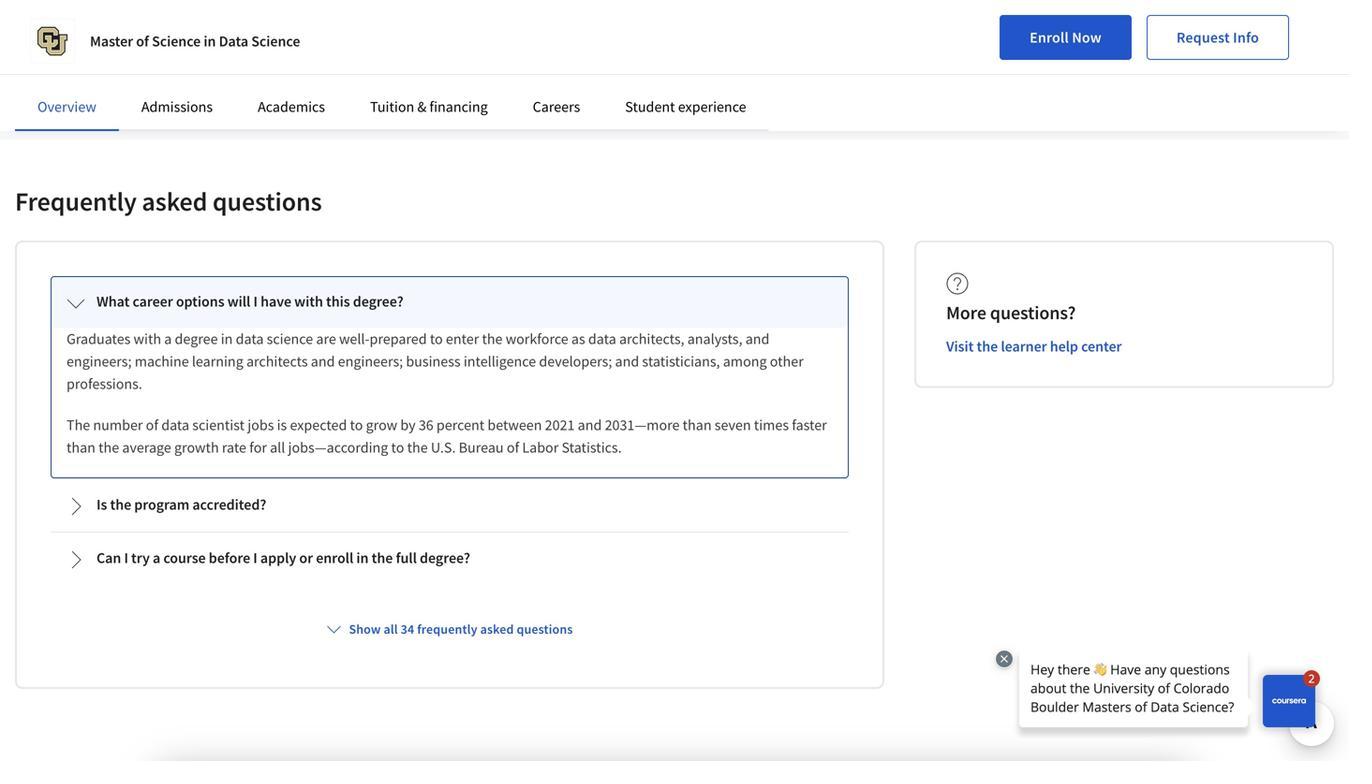 Task type: locate. For each thing, give the bounding box(es) containing it.
info
[[1233, 28, 1259, 47]]

is the program accredited?
[[97, 496, 266, 514]]

0 vertical spatial degree?
[[353, 292, 404, 311]]

data up growth
[[161, 416, 189, 435]]

or
[[299, 549, 313, 568]]

2 horizontal spatial in
[[356, 549, 369, 568]]

for down jobs
[[249, 438, 267, 457]]

well-
[[339, 330, 370, 349]]

degree? right this on the left of the page
[[353, 292, 404, 311]]

asked
[[142, 185, 207, 218], [480, 621, 514, 638]]

science for for
[[260, 32, 302, 49]]

intelligence
[[464, 352, 536, 371]]

1 horizontal spatial all
[[384, 621, 398, 638]]

expected
[[290, 416, 347, 435]]

this
[[326, 292, 350, 311]]

as
[[571, 330, 585, 349]]

1 vertical spatial than
[[67, 438, 96, 457]]

more questions?
[[946, 301, 1076, 325]]

to
[[430, 330, 443, 349], [350, 416, 363, 435], [391, 438, 404, 457]]

architects,
[[619, 330, 684, 349]]

careers
[[533, 97, 580, 116]]

of down between
[[507, 438, 519, 457]]

the
[[482, 330, 503, 349], [977, 337, 998, 356], [98, 438, 119, 457], [407, 438, 428, 457], [110, 496, 131, 514], [372, 549, 393, 568]]

0 horizontal spatial engineers;
[[67, 352, 132, 371]]

0 horizontal spatial with
[[134, 330, 161, 349]]

questions inside dropdown button
[[517, 621, 573, 638]]

in
[[204, 32, 216, 51], [221, 330, 233, 349], [356, 549, 369, 568]]

academics
[[258, 97, 325, 116]]

0 vertical spatial than
[[683, 416, 712, 435]]

average
[[122, 438, 171, 457]]

than down the
[[67, 438, 96, 457]]

0 vertical spatial of
[[136, 32, 149, 51]]

to down by
[[391, 438, 404, 457]]

1 horizontal spatial asked
[[480, 621, 514, 638]]

0 horizontal spatial than
[[67, 438, 96, 457]]

1 horizontal spatial engineers;
[[338, 352, 403, 371]]

2 horizontal spatial to
[[430, 330, 443, 349]]

try
[[131, 549, 150, 568]]

apply
[[260, 549, 296, 568]]

1 engineers; from the left
[[67, 352, 132, 371]]

learner
[[1001, 337, 1047, 356]]

1 horizontal spatial for
[[249, 438, 267, 457]]

data
[[236, 330, 264, 349], [588, 330, 616, 349], [161, 416, 189, 435]]

1 horizontal spatial questions
[[517, 621, 573, 638]]

the inside graduates with a degree in data science are well-prepared to enter the workforce as data architects, analysts, and engineers; machine learning architects and engineers; business intelligence developers; and statisticians, among other professions.
[[482, 330, 503, 349]]

0 horizontal spatial for
[[214, 32, 230, 49]]

1 horizontal spatial degree?
[[420, 549, 470, 568]]

with inside dropdown button
[[294, 292, 323, 311]]

have
[[261, 292, 291, 311]]

in up admissions "link"
[[204, 32, 216, 51]]

0 horizontal spatial data
[[161, 416, 189, 435]]

foundations
[[143, 32, 212, 49]]

graduates with a degree in data science are well-prepared to enter the workforce as data architects, analysts, and engineers; machine learning architects and engineers; business intelligence developers; and statisticians, among other professions.
[[67, 330, 804, 394]]

all inside dropdown button
[[384, 621, 398, 638]]

2 engineers; from the left
[[338, 352, 403, 371]]

1 vertical spatial to
[[350, 416, 363, 435]]

1 vertical spatial for
[[249, 438, 267, 457]]

what
[[97, 292, 130, 311]]

prepared
[[370, 330, 427, 349]]

full
[[396, 549, 417, 568]]

degree? right full
[[420, 549, 470, 568]]

i
[[253, 292, 258, 311], [124, 549, 128, 568], [253, 549, 257, 568]]

a right try
[[153, 549, 160, 568]]

0 vertical spatial to
[[430, 330, 443, 349]]

with inside graduates with a degree in data science are well-prepared to enter the workforce as data architects, analysts, and engineers; machine learning architects and engineers; business intelligence developers; and statisticians, among other professions.
[[134, 330, 161, 349]]

all inside the number of data scientist jobs is expected to grow by 36 percent between 2021 and 2031—more than seven times faster than the average growth rate for all jobs—according to the u.s. bureau of labor statistics.
[[270, 438, 285, 457]]

1 vertical spatial in
[[221, 330, 233, 349]]

with up machine
[[134, 330, 161, 349]]

with left this on the left of the page
[[294, 292, 323, 311]]

to up 'business'
[[430, 330, 443, 349]]

learning
[[192, 352, 243, 371]]

2 vertical spatial to
[[391, 438, 404, 457]]

0 vertical spatial with
[[294, 292, 323, 311]]

1 horizontal spatial than
[[683, 416, 712, 435]]

growth
[[174, 438, 219, 457]]

2 science from the left
[[251, 32, 300, 51]]

enroll
[[316, 549, 353, 568]]

by
[[400, 416, 416, 435]]

1 horizontal spatial a
[[164, 330, 172, 349]]

for right 'foundations'
[[214, 32, 230, 49]]

machine
[[135, 352, 189, 371]]

1 horizontal spatial in
[[221, 330, 233, 349]]

data for in
[[219, 32, 248, 51]]

to left grow
[[350, 416, 363, 435]]

analysts,
[[687, 330, 743, 349]]

i right "will" at the left of page
[[253, 292, 258, 311]]

of right master
[[136, 32, 149, 51]]

1 data from the left
[[219, 32, 248, 51]]

all down is
[[270, 438, 285, 457]]

0 horizontal spatial questions
[[213, 185, 322, 218]]

in right enroll
[[356, 549, 369, 568]]

university of colorado boulder logo image
[[30, 19, 75, 64]]

1 vertical spatial asked
[[480, 621, 514, 638]]

2 vertical spatial in
[[356, 549, 369, 568]]

0 horizontal spatial a
[[153, 549, 160, 568]]

than
[[683, 416, 712, 435], [67, 438, 96, 457]]

the up the intelligence
[[482, 330, 503, 349]]

1 vertical spatial all
[[384, 621, 398, 638]]

2 vertical spatial of
[[507, 438, 519, 457]]

a up machine
[[164, 330, 172, 349]]

engineers;
[[67, 352, 132, 371], [338, 352, 403, 371]]

0 vertical spatial questions
[[213, 185, 322, 218]]

request info
[[1177, 28, 1259, 47]]

for
[[214, 32, 230, 49], [249, 438, 267, 457]]

tuition & financing
[[370, 97, 488, 116]]

is
[[97, 496, 107, 514]]

2 data from the left
[[232, 32, 258, 49]]

science for in
[[251, 32, 300, 51]]

data up architects
[[236, 330, 264, 349]]

than left seven
[[683, 416, 712, 435]]

enroll now button
[[1000, 15, 1132, 60]]

and down architects,
[[615, 352, 639, 371]]

0 vertical spatial for
[[214, 32, 230, 49]]

between
[[488, 416, 542, 435]]

0 horizontal spatial to
[[350, 416, 363, 435]]

master
[[90, 32, 133, 51]]

a inside graduates with a degree in data science are well-prepared to enter the workforce as data architects, analysts, and engineers; machine learning architects and engineers; business intelligence developers; and statisticians, among other professions.
[[164, 330, 172, 349]]

the
[[67, 416, 90, 435]]

and up statistics.
[[578, 416, 602, 435]]

workforce
[[506, 330, 568, 349]]

in up learning
[[221, 330, 233, 349]]

3 science from the left
[[260, 32, 302, 49]]

1 vertical spatial questions
[[517, 621, 573, 638]]

engineers; down well-
[[338, 352, 403, 371]]

master of science in data science
[[90, 32, 300, 51]]

1 horizontal spatial with
[[294, 292, 323, 311]]

0 vertical spatial asked
[[142, 185, 207, 218]]

enroll now
[[1030, 28, 1102, 47]]

before
[[209, 549, 250, 568]]

0 vertical spatial all
[[270, 438, 285, 457]]

of up the average
[[146, 416, 158, 435]]

options
[[176, 292, 224, 311]]

overview
[[37, 97, 96, 116]]

i left try
[[124, 549, 128, 568]]

in inside dropdown button
[[356, 549, 369, 568]]

engineers; down graduates
[[67, 352, 132, 371]]

faster
[[792, 416, 827, 435]]

the down 36 at left bottom
[[407, 438, 428, 457]]

0 vertical spatial in
[[204, 32, 216, 51]]

to inside graduates with a degree in data science are well-prepared to enter the workforce as data architects, analysts, and engineers; machine learning architects and engineers; business intelligence developers; and statisticians, among other professions.
[[430, 330, 443, 349]]

all
[[270, 438, 285, 457], [384, 621, 398, 638]]

data right the as
[[588, 330, 616, 349]]

course
[[163, 549, 206, 568]]

and
[[746, 330, 770, 349], [311, 352, 335, 371], [615, 352, 639, 371], [578, 416, 602, 435]]

learn mathematical foundations for data science
[[32, 32, 302, 49]]

data for for
[[232, 32, 258, 49]]

1 vertical spatial with
[[134, 330, 161, 349]]

u.s.
[[431, 438, 456, 457]]

36
[[419, 416, 434, 435]]

0 horizontal spatial in
[[204, 32, 216, 51]]

all left "34" at left bottom
[[384, 621, 398, 638]]

2031—more
[[605, 416, 680, 435]]

1 vertical spatial a
[[153, 549, 160, 568]]

0 horizontal spatial all
[[270, 438, 285, 457]]

developers;
[[539, 352, 612, 371]]

jobs
[[248, 416, 274, 435]]

0 vertical spatial a
[[164, 330, 172, 349]]



Task type: vqa. For each thing, say whether or not it's contained in the screenshot.
'Recommendations'
no



Task type: describe. For each thing, give the bounding box(es) containing it.
intermediate · specialization
[[32, 66, 188, 83]]

degree
[[175, 330, 218, 349]]

&
[[417, 97, 427, 116]]

the right the visit
[[977, 337, 998, 356]]

careers link
[[533, 97, 580, 116]]

enroll
[[1030, 28, 1069, 47]]

what career options will i have with this degree? button
[[52, 277, 848, 328]]

i inside what career options will i have with this degree? dropdown button
[[253, 292, 258, 311]]

experience
[[678, 97, 746, 116]]

1 vertical spatial degree?
[[420, 549, 470, 568]]

program
[[134, 496, 189, 514]]

student
[[625, 97, 675, 116]]

jobs—according
[[288, 438, 388, 457]]

career
[[133, 292, 173, 311]]

frequently asked questions
[[15, 185, 322, 218]]

·
[[105, 66, 109, 83]]

can
[[97, 549, 121, 568]]

and up among
[[746, 330, 770, 349]]

more
[[946, 301, 986, 325]]

number
[[93, 416, 143, 435]]

seven
[[715, 416, 751, 435]]

2021
[[545, 416, 575, 435]]

request
[[1177, 28, 1230, 47]]

and down the are
[[311, 352, 335, 371]]

visit the learner help center link
[[946, 337, 1122, 356]]

student experience link
[[625, 97, 746, 116]]

1 science from the left
[[152, 32, 201, 51]]

in inside graduates with a degree in data science are well-prepared to enter the workforce as data architects, analysts, and engineers; machine learning architects and engineers; business intelligence developers; and statisticians, among other professions.
[[221, 330, 233, 349]]

questions?
[[990, 301, 1076, 325]]

collapsed list
[[47, 273, 853, 590]]

are
[[316, 330, 336, 349]]

asked inside dropdown button
[[480, 621, 514, 638]]

professions.
[[67, 375, 142, 394]]

the number of data scientist jobs is expected to grow by 36 percent between 2021 and 2031—more than seven times faster than the average growth rate for all jobs—according to the u.s. bureau of labor statistics.
[[67, 416, 827, 457]]

intermediate
[[32, 66, 103, 83]]

request info button
[[1147, 15, 1289, 60]]

show
[[349, 621, 381, 638]]

admissions link
[[141, 97, 213, 116]]

2 horizontal spatial data
[[588, 330, 616, 349]]

statistics.
[[562, 438, 622, 457]]

bureau
[[459, 438, 504, 457]]

graduates
[[67, 330, 131, 349]]

student experience
[[625, 97, 746, 116]]

percent
[[437, 416, 485, 435]]

financing
[[429, 97, 488, 116]]

can i try a course before i apply or enroll in the full degree? button
[[52, 534, 848, 585]]

overview link
[[37, 97, 96, 116]]

tuition
[[370, 97, 414, 116]]

frequently
[[417, 621, 478, 638]]

statisticians,
[[642, 352, 720, 371]]

for inside the number of data scientist jobs is expected to grow by 36 percent between 2021 and 2031—more than seven times faster than the average growth rate for all jobs—according to the u.s. bureau of labor statistics.
[[249, 438, 267, 457]]

science
[[267, 330, 313, 349]]

the down number
[[98, 438, 119, 457]]

accredited?
[[192, 496, 266, 514]]

admissions
[[141, 97, 213, 116]]

now
[[1072, 28, 1102, 47]]

learn
[[32, 32, 63, 49]]

business
[[406, 352, 461, 371]]

the left full
[[372, 549, 393, 568]]

tuition & financing link
[[370, 97, 488, 116]]

the right is
[[110, 496, 131, 514]]

1 vertical spatial of
[[146, 416, 158, 435]]

i left apply
[[253, 549, 257, 568]]

rate
[[222, 438, 246, 457]]

34
[[401, 621, 414, 638]]

scientist
[[192, 416, 245, 435]]

show all 34 frequently asked questions button
[[319, 613, 580, 646]]

center
[[1081, 337, 1122, 356]]

mathematical
[[65, 32, 140, 49]]

and inside the number of data scientist jobs is expected to grow by 36 percent between 2021 and 2031—more than seven times faster than the average growth rate for all jobs—according to the u.s. bureau of labor statistics.
[[578, 416, 602, 435]]

0 horizontal spatial degree?
[[353, 292, 404, 311]]

is the program accredited? button
[[52, 481, 848, 531]]

is
[[277, 416, 287, 435]]

0 horizontal spatial asked
[[142, 185, 207, 218]]

specialization
[[111, 66, 188, 83]]

architects
[[246, 352, 308, 371]]

1 horizontal spatial to
[[391, 438, 404, 457]]

a inside can i try a course before i apply or enroll in the full degree? dropdown button
[[153, 549, 160, 568]]

1 horizontal spatial data
[[236, 330, 264, 349]]

help
[[1050, 337, 1078, 356]]

grow
[[366, 416, 397, 435]]

academics link
[[258, 97, 325, 116]]

among
[[723, 352, 767, 371]]

times
[[754, 416, 789, 435]]

show all 34 frequently asked questions
[[349, 621, 573, 638]]

visit the learner help center
[[946, 337, 1122, 356]]

data inside the number of data scientist jobs is expected to grow by 36 percent between 2021 and 2031—more than seven times faster than the average growth rate for all jobs—according to the u.s. bureau of labor statistics.
[[161, 416, 189, 435]]

frequently
[[15, 185, 137, 218]]

will
[[227, 292, 250, 311]]

what career options will i have with this degree?
[[97, 292, 404, 311]]



